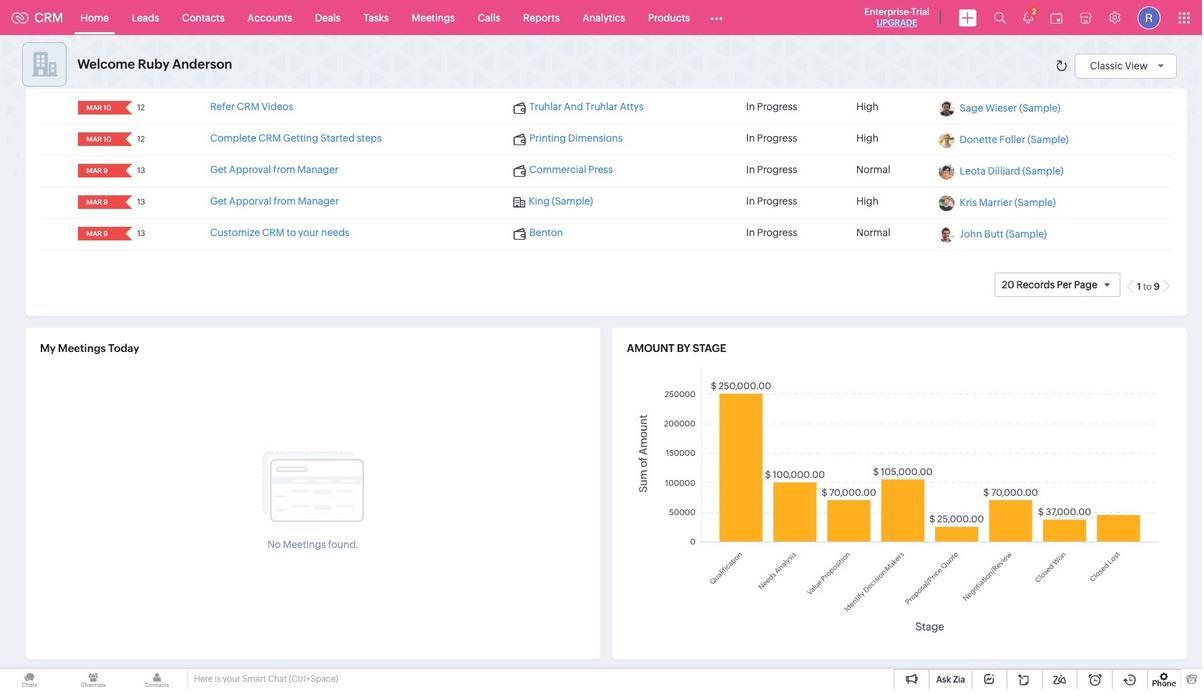 Task type: vqa. For each thing, say whether or not it's contained in the screenshot.
'Deal' related to Big Deal Alert Big Deal Alert
no



Task type: describe. For each thing, give the bounding box(es) containing it.
contacts image
[[128, 669, 186, 689]]

logo image
[[11, 12, 29, 23]]

channels image
[[64, 669, 123, 689]]

Other Modules field
[[702, 6, 732, 29]]

create menu element
[[950, 0, 985, 35]]



Task type: locate. For each thing, give the bounding box(es) containing it.
search element
[[985, 0, 1015, 35]]

create menu image
[[959, 9, 977, 26]]

None field
[[82, 101, 116, 115], [82, 133, 116, 146], [82, 164, 116, 178], [82, 195, 116, 209], [82, 227, 116, 241], [82, 101, 116, 115], [82, 133, 116, 146], [82, 164, 116, 178], [82, 195, 116, 209], [82, 227, 116, 241]]

signals element
[[1015, 0, 1042, 35]]

calendar image
[[1051, 12, 1063, 23]]

chats image
[[0, 669, 59, 689]]

search image
[[994, 11, 1006, 24]]

profile image
[[1138, 6, 1161, 29]]

profile element
[[1129, 0, 1169, 35]]



